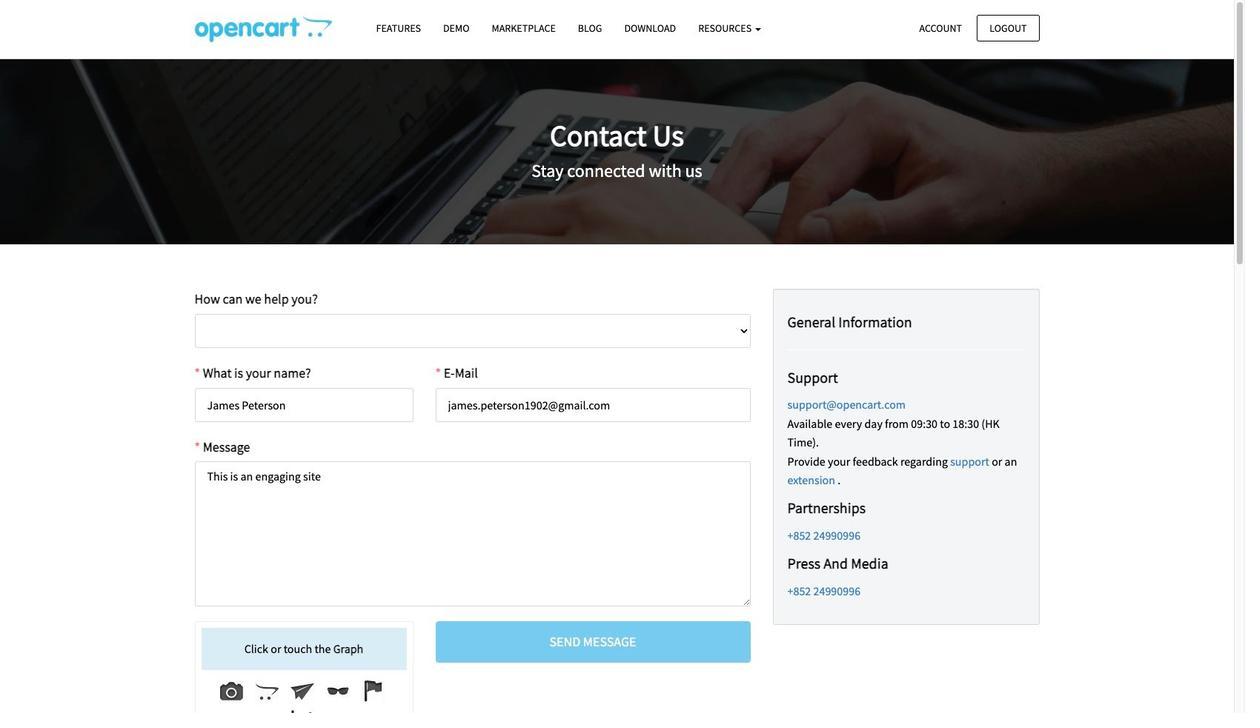 Task type: vqa. For each thing, say whether or not it's contained in the screenshot.
MAP "region"
no



Task type: locate. For each thing, give the bounding box(es) containing it.
opencart - contact image
[[195, 16, 332, 42]]

None text field
[[195, 462, 750, 607]]

Name text field
[[195, 388, 413, 422]]

Email text field
[[435, 388, 750, 422]]



